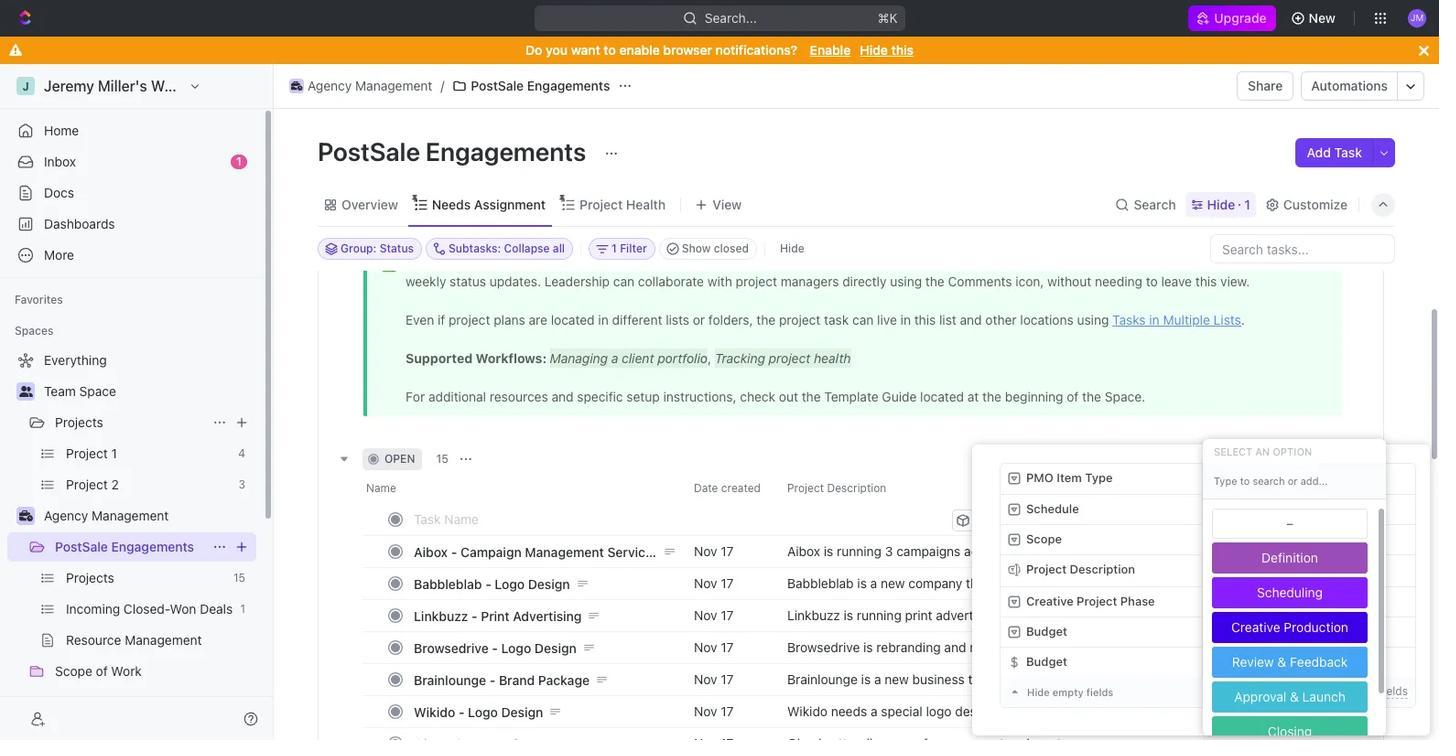 Task type: locate. For each thing, give the bounding box(es) containing it.
hide
[[860, 42, 888, 58], [1207, 196, 1235, 212], [780, 242, 804, 255], [1027, 687, 1050, 698]]

1 horizontal spatial management
[[355, 78, 432, 93]]

1 vertical spatial value not set element
[[1210, 593, 1235, 611]]

browser
[[663, 42, 712, 58]]

linkbuzz
[[787, 608, 840, 623], [414, 608, 468, 624]]

value not set element up 'creative'
[[1210, 593, 1235, 611]]

2 vertical spatial management
[[525, 544, 604, 560]]

new
[[1309, 10, 1336, 26]]

wikido inside "wikido needs a special logo design for one of their sub-brands."
[[787, 704, 828, 719]]

do
[[525, 42, 542, 58]]

engagements inside tree
[[111, 539, 194, 555]]

1 horizontal spatial linkbuzz
[[787, 608, 840, 623]]

1 horizontal spatial agency management
[[308, 78, 432, 93]]

1 vertical spatial postsale engagements link
[[55, 533, 205, 562]]

linkbuzz for linkbuzz - print advertising
[[414, 608, 468, 624]]

1 horizontal spatial postsale engagements link
[[448, 75, 615, 97]]

- left brand
[[490, 672, 496, 688]]

3
[[1187, 513, 1194, 527]]

0 vertical spatial 1
[[236, 155, 242, 168]]

wikido down 'brainlounge'
[[414, 704, 455, 720]]

ern
[[787, 656, 807, 672]]

health
[[626, 196, 666, 212]]

1 vertical spatial business time image
[[19, 511, 32, 522]]

2 vertical spatial a
[[871, 704, 877, 719]]

custom fields element
[[1000, 463, 1416, 709]]

agency
[[308, 78, 352, 93], [44, 508, 88, 524]]

Set value for Budget Custom Field text field
[[1203, 648, 1415, 677]]

/
[[441, 78, 444, 93]]

select an option
[[1214, 445, 1312, 457]]

design down advertising
[[535, 640, 577, 656]]

agency management
[[308, 78, 432, 93], [44, 508, 169, 524]]

needs inside 'browsedrive is rebranding and needs a new, mod ern logo.'
[[970, 640, 1006, 655]]

postsale
[[471, 78, 524, 93], [318, 136, 420, 167], [55, 539, 108, 555]]

and down advertising
[[944, 640, 966, 655]]

1 vertical spatial management
[[92, 508, 169, 524]]

design up advertising
[[528, 576, 570, 592]]

needs down the print
[[915, 624, 951, 640]]

value not set element inside custom fields element
[[1210, 593, 1235, 611]]

hide for hide
[[780, 242, 804, 255]]

1 horizontal spatial agency
[[308, 78, 352, 93]]

0 horizontal spatial postsale
[[55, 539, 108, 555]]

2 vertical spatial postsale
[[55, 539, 108, 555]]

0 vertical spatial is
[[844, 608, 853, 623]]

1 vertical spatial add
[[1319, 685, 1340, 698]]

2 horizontal spatial –
[[1286, 516, 1293, 531]]

1 horizontal spatial browsedrive
[[787, 640, 860, 655]]

browsedrive inside 'browsedrive is rebranding and needs a new, mod ern logo.'
[[787, 640, 860, 655]]

a left new,
[[1009, 640, 1016, 655]]

2 vertical spatial design
[[501, 704, 543, 720]]

⌘k
[[877, 10, 897, 26]]

sub-
[[818, 721, 845, 736]]

a right in
[[1019, 608, 1025, 623]]

hide inside 'button'
[[780, 242, 804, 255]]

- right 'aibox'
[[451, 544, 457, 560]]

0 vertical spatial agency management
[[308, 78, 432, 93]]

1 horizontal spatial wikido
[[787, 704, 828, 719]]

1 vertical spatial logo
[[501, 640, 531, 656]]

0 vertical spatial &
[[1277, 654, 1286, 670]]

needs
[[915, 624, 951, 640], [970, 640, 1006, 655], [831, 704, 867, 719]]

1 vertical spatial agency management link
[[44, 502, 253, 531]]

1 horizontal spatial agency management link
[[285, 75, 437, 97]]

tree containing team space
[[7, 346, 256, 741]]

0 horizontal spatial postsale engagements link
[[55, 533, 205, 562]]

wikido
[[787, 704, 828, 719], [414, 704, 455, 720]]

a up brands.
[[871, 704, 877, 719]]

browsedrive for browsedrive is rebranding and needs a new, mod ern logo.
[[787, 640, 860, 655]]

2 vertical spatial –
[[1219, 594, 1226, 609]]

0 vertical spatial business time image
[[291, 81, 302, 91]]

wikido needs a special logo design for one of their sub-brands.
[[787, 704, 1059, 736]]

1 vertical spatial postsale
[[318, 136, 420, 167]]

in
[[1005, 608, 1015, 623]]

option
[[1273, 445, 1312, 457]]

0 horizontal spatial 1
[[236, 155, 242, 168]]

value not set element up definition
[[1212, 509, 1368, 539]]

design down brand
[[501, 704, 543, 720]]

linkbuzz for linkbuzz is running print advertising in a well- known magazine and needs content creation.
[[787, 608, 840, 623]]

browsedrive - logo design link
[[409, 635, 679, 661]]

0 horizontal spatial is
[[844, 608, 853, 623]]

– for – button
[[1212, 563, 1219, 578]]

wikido - logo design
[[414, 704, 543, 720]]

design
[[528, 576, 570, 592], [535, 640, 577, 656], [501, 704, 543, 720]]

running
[[857, 608, 902, 623]]

postsale engagements link
[[448, 75, 615, 97], [55, 533, 205, 562]]

0 vertical spatial engagements
[[527, 78, 610, 93]]

0 horizontal spatial wikido
[[414, 704, 455, 720]]

linkbuzz inside linkbuzz is running print advertising in a well- known magazine and needs content creation.
[[787, 608, 840, 623]]

0 horizontal spatial and
[[890, 624, 912, 640]]

– button
[[1203, 556, 1415, 587]]

logo up linkbuzz - print advertising
[[495, 576, 525, 592]]

one
[[1018, 704, 1040, 719]]

share button
[[1237, 71, 1294, 101]]

project
[[580, 196, 623, 212]]

0 horizontal spatial agency management
[[44, 508, 169, 524]]

favorites
[[15, 293, 63, 307]]

new,
[[1020, 640, 1047, 655]]

dashboards link
[[7, 210, 256, 239]]

logo
[[495, 576, 525, 592], [501, 640, 531, 656], [468, 704, 498, 720]]

0 horizontal spatial linkbuzz
[[414, 608, 468, 624]]

– inside button
[[1212, 563, 1219, 578]]

0 horizontal spatial –
[[1212, 563, 1219, 578]]

linkbuzz is running print advertising in a well- known magazine and needs content creation. button
[[776, 600, 1094, 640]]

1 vertical spatial is
[[863, 640, 873, 655]]

0 vertical spatial –
[[1286, 516, 1293, 531]]

magazine
[[829, 624, 886, 640]]

-
[[451, 544, 457, 560], [485, 576, 491, 592], [471, 608, 477, 624], [492, 640, 498, 656], [490, 672, 496, 688], [459, 704, 465, 720]]

fields right edit
[[1380, 685, 1408, 698]]

0 horizontal spatial a
[[871, 704, 877, 719]]

linkbuzz down babbleblab
[[414, 608, 468, 624]]

needs inside linkbuzz is running print advertising in a well- known magazine and needs content creation.
[[915, 624, 951, 640]]

linkbuzz up known
[[787, 608, 840, 623]]

&
[[1277, 654, 1286, 670], [1290, 689, 1299, 705]]

brand
[[499, 672, 535, 688]]

is for running
[[844, 608, 853, 623]]

–
[[1286, 516, 1293, 531], [1212, 563, 1219, 578], [1219, 594, 1226, 609]]

1
[[236, 155, 242, 168], [1244, 196, 1250, 212]]

logo for browsedrive
[[501, 640, 531, 656]]

0 vertical spatial postsale engagements link
[[448, 75, 615, 97]]

0 horizontal spatial business time image
[[19, 511, 32, 522]]

– left the scheduling
[[1219, 594, 1226, 609]]

team space link
[[44, 377, 253, 406]]

this
[[891, 42, 914, 58]]

1 vertical spatial design
[[535, 640, 577, 656]]

management inside tree
[[92, 508, 169, 524]]

0 horizontal spatial agency
[[44, 508, 88, 524]]

is down running
[[863, 640, 873, 655]]

- for browsedrive
[[492, 640, 498, 656]]

0 vertical spatial postsale engagements
[[471, 78, 610, 93]]

user group image
[[19, 386, 32, 397]]

browsedrive up logo.
[[787, 640, 860, 655]]

- down 'brainlounge'
[[459, 704, 465, 720]]

overview link
[[338, 192, 398, 217]]

design for babbleblab - logo design
[[528, 576, 570, 592]]

hide inside custom fields element
[[1027, 687, 1050, 698]]

and down the print
[[890, 624, 912, 640]]

approval
[[1234, 689, 1286, 705]]

– up – dropdown button
[[1212, 563, 1219, 578]]

- left print
[[471, 608, 477, 624]]

browsedrive up 'brainlounge'
[[414, 640, 489, 656]]

0 vertical spatial logo
[[495, 576, 525, 592]]

agency inside tree
[[44, 508, 88, 524]]

inbox
[[44, 154, 76, 169]]

& left + on the bottom
[[1290, 689, 1299, 705]]

0 horizontal spatial management
[[92, 508, 169, 524]]

wikido for wikido - logo design
[[414, 704, 455, 720]]

add left task
[[1307, 145, 1331, 160]]

0 horizontal spatial needs
[[831, 704, 867, 719]]

1 horizontal spatial and
[[944, 640, 966, 655]]

& right review
[[1277, 654, 1286, 670]]

& for approval
[[1290, 689, 1299, 705]]

needs up sub-
[[831, 704, 867, 719]]

is up magazine
[[844, 608, 853, 623]]

0 vertical spatial agency
[[308, 78, 352, 93]]

to
[[604, 42, 616, 58]]

an
[[1255, 445, 1270, 457]]

postsale engagements
[[471, 78, 610, 93], [318, 136, 592, 167], [55, 539, 194, 555]]

Search tasks... text field
[[1211, 235, 1394, 263]]

browsedrive
[[787, 640, 860, 655], [414, 640, 489, 656]]

is inside 'browsedrive is rebranding and needs a new, mod ern logo.'
[[863, 640, 873, 655]]

1 inside sidebar navigation
[[236, 155, 242, 168]]

1 vertical spatial agency
[[44, 508, 88, 524]]

2 horizontal spatial management
[[525, 544, 604, 560]]

2 horizontal spatial a
[[1019, 608, 1025, 623]]

1 vertical spatial agency management
[[44, 508, 169, 524]]

- down print
[[492, 640, 498, 656]]

1 horizontal spatial &
[[1290, 689, 1299, 705]]

upgrade
[[1214, 10, 1267, 26]]

1 horizontal spatial 1
[[1244, 196, 1250, 212]]

task
[[1334, 145, 1362, 160]]

– inside dropdown button
[[1219, 594, 1226, 609]]

1 vertical spatial –
[[1212, 563, 1219, 578]]

brands.
[[845, 721, 890, 736]]

- for aibox
[[451, 544, 457, 560]]

search button
[[1110, 192, 1181, 217]]

wikido - logo design link
[[409, 699, 679, 725]]

print
[[905, 608, 932, 623]]

1 vertical spatial &
[[1290, 689, 1299, 705]]

1 horizontal spatial –
[[1219, 594, 1226, 609]]

1 horizontal spatial a
[[1009, 640, 1016, 655]]

agency management link
[[285, 75, 437, 97], [44, 502, 253, 531]]

value not set element
[[1212, 509, 1368, 539], [1210, 593, 1235, 611]]

2 vertical spatial postsale engagements
[[55, 539, 194, 555]]

2 horizontal spatial needs
[[970, 640, 1006, 655]]

2 vertical spatial engagements
[[111, 539, 194, 555]]

0 vertical spatial design
[[528, 576, 570, 592]]

review
[[1232, 654, 1274, 670]]

0 vertical spatial add
[[1307, 145, 1331, 160]]

2 horizontal spatial postsale
[[471, 78, 524, 93]]

2 vertical spatial logo
[[468, 704, 498, 720]]

review & feedback
[[1232, 654, 1348, 670]]

brainlounge - brand package
[[414, 672, 590, 688]]

is inside linkbuzz is running print advertising in a well- known magazine and needs content creation.
[[844, 608, 853, 623]]

logo up brand
[[501, 640, 531, 656]]

& for review
[[1277, 654, 1286, 670]]

0 horizontal spatial browsedrive
[[414, 640, 489, 656]]

business time image inside tree
[[19, 511, 32, 522]]

agency management inside tree
[[44, 508, 169, 524]]

babbleblab - logo design link
[[409, 571, 679, 597]]

business time image inside agency management link
[[291, 81, 302, 91]]

team
[[44, 384, 76, 399]]

brainlounge - brand package link
[[409, 667, 679, 693]]

1 horizontal spatial fields
[[1380, 685, 1408, 698]]

0 horizontal spatial &
[[1277, 654, 1286, 670]]

hide button
[[773, 238, 812, 260]]

– up definition
[[1286, 516, 1293, 531]]

wikido up 'their'
[[787, 704, 828, 719]]

is for rebranding
[[863, 640, 873, 655]]

business time image
[[291, 81, 302, 91], [19, 511, 32, 522]]

needs down advertising
[[970, 640, 1006, 655]]

fields right empty in the right bottom of the page
[[1086, 687, 1113, 698]]

0 vertical spatial a
[[1019, 608, 1025, 623]]

add right + on the bottom
[[1319, 685, 1340, 698]]

- down campaign
[[485, 576, 491, 592]]

1 horizontal spatial needs
[[915, 624, 951, 640]]

design for wikido - logo design
[[501, 704, 543, 720]]

tree
[[7, 346, 256, 741]]

logo down brainlounge - brand package
[[468, 704, 498, 720]]

1 vertical spatial a
[[1009, 640, 1016, 655]]

1 horizontal spatial is
[[863, 640, 873, 655]]

1 horizontal spatial business time image
[[291, 81, 302, 91]]



Task type: describe. For each thing, give the bounding box(es) containing it.
needs assignment link
[[428, 192, 546, 217]]

logo for babbleblab
[[495, 576, 525, 592]]

0 horizontal spatial fields
[[1086, 687, 1113, 698]]

linkbuzz - print advertising
[[414, 608, 582, 624]]

rebranding
[[876, 640, 941, 655]]

upgrade link
[[1189, 5, 1276, 31]]

add task button
[[1296, 138, 1373, 168]]

advertising
[[936, 608, 1001, 623]]

browsedrive is rebranding and needs a new, mod ern logo. button
[[776, 632, 1094, 672]]

project health
[[580, 196, 666, 212]]

0 vertical spatial management
[[355, 78, 432, 93]]

campaign
[[460, 544, 522, 560]]

approval & launch
[[1234, 689, 1345, 705]]

needs inside "wikido needs a special logo design for one of their sub-brands."
[[831, 704, 867, 719]]

enable
[[810, 42, 851, 58]]

1 vertical spatial postsale engagements
[[318, 136, 592, 167]]

a inside 'browsedrive is rebranding and needs a new, mod ern logo.'
[[1009, 640, 1016, 655]]

0 horizontal spatial agency management link
[[44, 502, 253, 531]]

for
[[998, 704, 1014, 719]]

creative
[[1231, 620, 1280, 635]]

mod
[[1050, 640, 1082, 655]]

design for browsedrive - logo design
[[535, 640, 577, 656]]

add inside button
[[1307, 145, 1331, 160]]

hide empty fields
[[1027, 687, 1113, 698]]

- for linkbuzz
[[471, 608, 477, 624]]

1 vertical spatial engagements
[[426, 136, 586, 167]]

docs link
[[7, 179, 256, 208]]

save button
[[1267, 509, 1322, 531]]

- for brainlounge
[[490, 672, 496, 688]]

- for babbleblab
[[485, 576, 491, 592]]

notifications?
[[716, 42, 797, 58]]

projects
[[55, 415, 103, 430]]

1 horizontal spatial postsale
[[318, 136, 420, 167]]

and inside 'browsedrive is rebranding and needs a new, mod ern logo.'
[[944, 640, 966, 655]]

search
[[1134, 196, 1176, 212]]

automations
[[1311, 78, 1388, 93]]

tree inside sidebar navigation
[[7, 346, 256, 741]]

aibox - campaign management services link
[[409, 539, 679, 565]]

open
[[384, 452, 415, 466]]

0 vertical spatial agency management link
[[285, 75, 437, 97]]

home
[[44, 123, 79, 138]]

add task
[[1307, 145, 1362, 160]]

browsedrive - logo design
[[414, 640, 577, 656]]

linkbuzz - print advertising link
[[409, 603, 679, 629]]

design
[[955, 704, 995, 719]]

brainlounge
[[414, 672, 486, 688]]

15
[[436, 452, 448, 466]]

add inside custom fields element
[[1319, 685, 1340, 698]]

want
[[571, 42, 600, 58]]

0 vertical spatial postsale
[[471, 78, 524, 93]]

– for – dropdown button
[[1219, 594, 1226, 609]]

hide for hide empty fields
[[1027, 687, 1050, 698]]

save
[[1275, 513, 1300, 527]]

do you want to enable browser notifications? enable hide this
[[525, 42, 914, 58]]

edit
[[1357, 685, 1377, 698]]

empty
[[1053, 687, 1084, 698]]

– button
[[1203, 593, 1243, 611]]

browsedrive is rebranding and needs a new, mod ern logo.
[[787, 640, 1082, 672]]

search...
[[704, 10, 757, 26]]

share
[[1248, 78, 1283, 93]]

3 button
[[1165, 509, 1202, 531]]

new button
[[1283, 4, 1347, 33]]

enable
[[619, 42, 660, 58]]

automations button
[[1302, 72, 1397, 100]]

team space
[[44, 384, 116, 399]]

known
[[787, 624, 826, 640]]

content
[[954, 624, 1000, 640]]

logo for wikido
[[468, 704, 498, 720]]

linkbuzz is running print advertising in a well- known magazine and needs content creation.
[[787, 608, 1058, 640]]

spaces
[[15, 324, 53, 338]]

services
[[607, 544, 659, 560]]

a inside linkbuzz is running print advertising in a well- known magazine and needs content creation.
[[1019, 608, 1025, 623]]

or
[[1343, 685, 1354, 698]]

hide 1
[[1207, 196, 1250, 212]]

docs
[[44, 185, 74, 200]]

production
[[1284, 620, 1348, 635]]

postsale inside tree
[[55, 539, 108, 555]]

their
[[787, 721, 814, 736]]

browsedrive for browsedrive - logo design
[[414, 640, 489, 656]]

a inside "wikido needs a special logo design for one of their sub-brands."
[[871, 704, 877, 719]]

projects link
[[55, 408, 205, 438]]

creation.
[[1003, 624, 1055, 640]]

advertising
[[513, 608, 582, 624]]

sidebar navigation
[[0, 64, 274, 741]]

hide for hide 1
[[1207, 196, 1235, 212]]

Task Name text field
[[414, 504, 948, 534]]

logo.
[[810, 656, 839, 672]]

postsale engagements inside tree
[[55, 539, 194, 555]]

print
[[481, 608, 510, 624]]

babbleblab
[[414, 576, 482, 592]]

definition
[[1262, 550, 1318, 566]]

favorites button
[[7, 289, 70, 311]]

creative production
[[1231, 620, 1348, 635]]

aibox - campaign management services
[[414, 544, 659, 560]]

- for wikido
[[459, 704, 465, 720]]

aibox
[[414, 544, 448, 560]]

0 vertical spatial value not set element
[[1212, 509, 1368, 539]]

assignment
[[474, 196, 546, 212]]

package
[[538, 672, 590, 688]]

well-
[[1029, 608, 1058, 623]]

+ add or edit fields
[[1309, 685, 1408, 698]]

scheduling
[[1257, 585, 1323, 600]]

of
[[1043, 704, 1055, 719]]

1 vertical spatial 1
[[1244, 196, 1250, 212]]

wikido needs a special logo design for one of their sub-brands. button
[[776, 696, 1094, 736]]

wikido for wikido needs a special logo design for one of their sub-brands.
[[787, 704, 828, 719]]

customize button
[[1259, 192, 1353, 217]]

+
[[1309, 685, 1316, 698]]

dashboards
[[44, 216, 115, 232]]

Type to search or add... field
[[1203, 463, 1386, 500]]

and inside linkbuzz is running print advertising in a well- known magazine and needs content creation.
[[890, 624, 912, 640]]

space
[[79, 384, 116, 399]]

needs
[[432, 196, 471, 212]]



Task type: vqa. For each thing, say whether or not it's contained in the screenshot.
Tara Shultz
no



